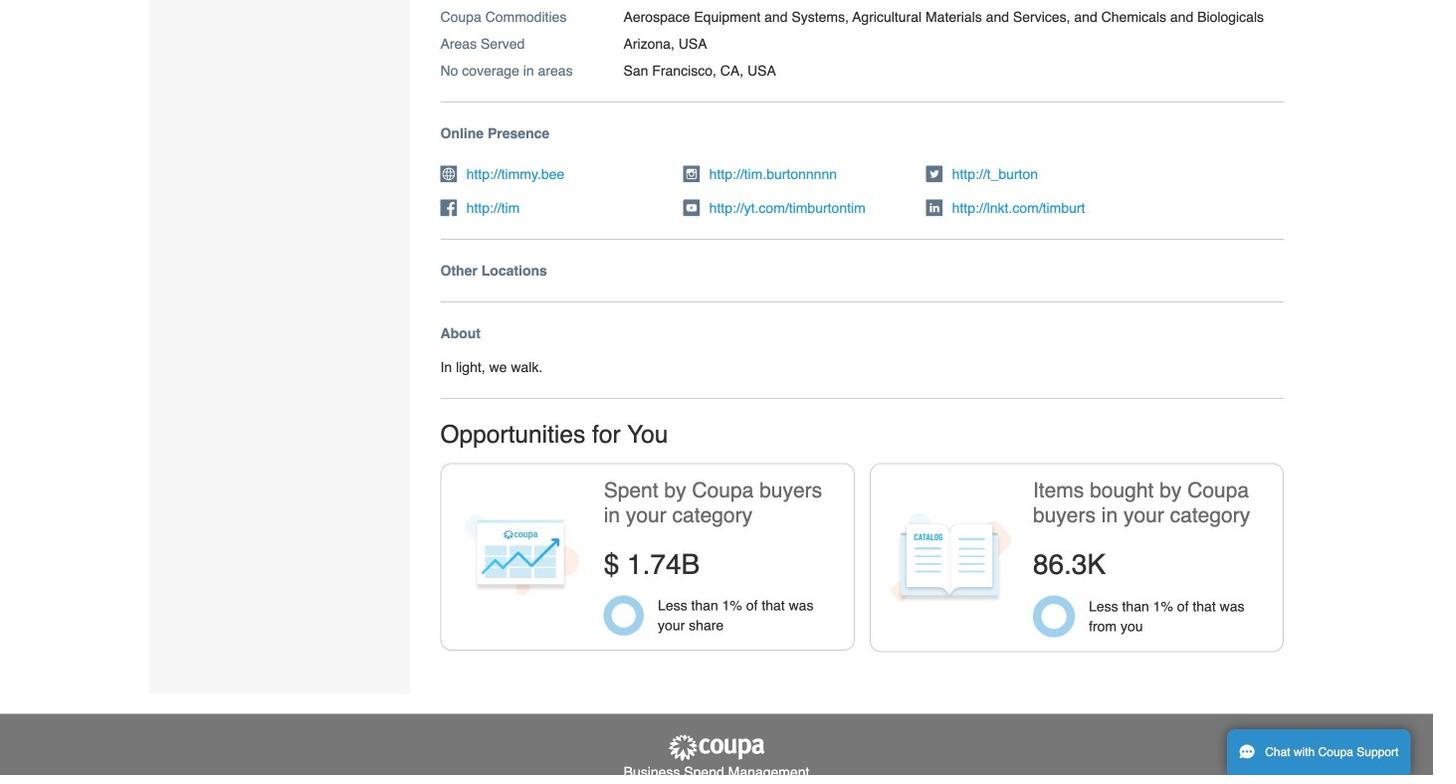Task type: locate. For each thing, give the bounding box(es) containing it.
coupa supplier portal image
[[667, 734, 766, 762]]



Task type: vqa. For each thing, say whether or not it's contained in the screenshot.
Coupa Supplier Portal image
yes



